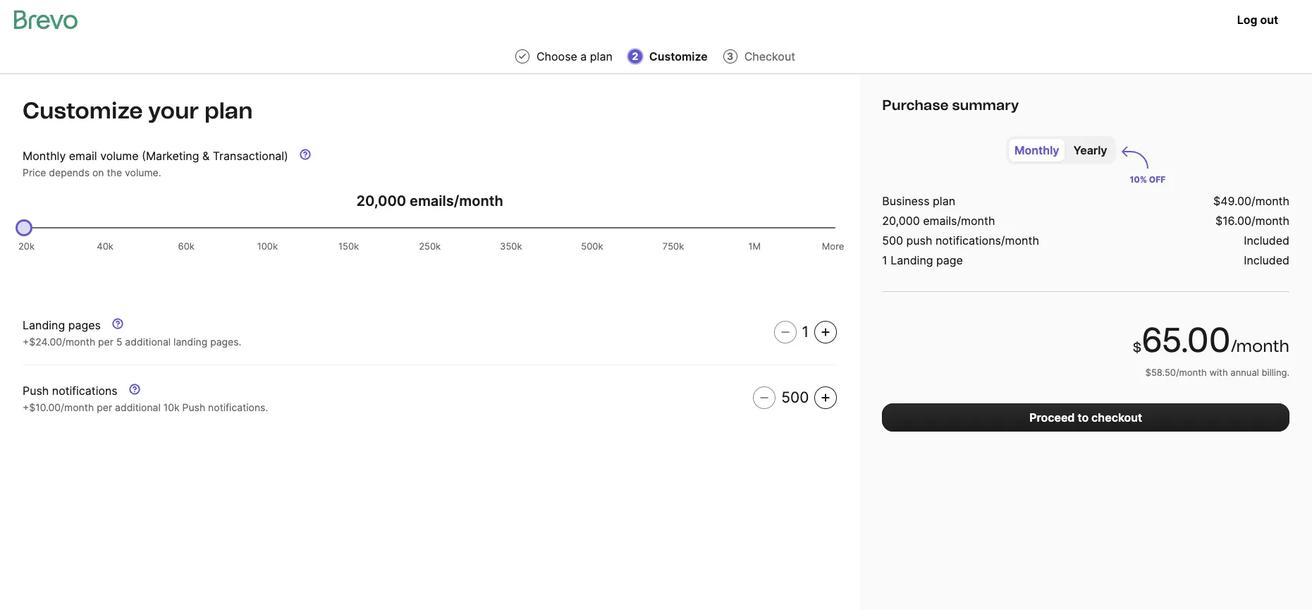 Task type: vqa. For each thing, say whether or not it's contained in the screenshot.
1 for 1
yes



Task type: locate. For each thing, give the bounding box(es) containing it.
plan for choose a plan
[[590, 49, 613, 63]]

20,000
[[357, 193, 406, 209], [883, 214, 920, 228]]

plan up 20,000 emails/month
[[933, 194, 956, 208]]

proceed to checkout button
[[883, 403, 1290, 432]]

choose a plan button
[[514, 48, 616, 65]]

/
[[454, 193, 459, 209], [1252, 194, 1256, 208], [1252, 214, 1256, 228], [1231, 336, 1237, 356]]

2
[[632, 50, 639, 62]]

60k
[[178, 241, 195, 252]]

billing.
[[1262, 367, 1290, 378]]

$ 65.00 / month
[[1133, 320, 1290, 360]]

$16.00
[[1216, 214, 1252, 228]]

additional left 10k
[[115, 401, 161, 413]]

proceed to checkout
[[1030, 411, 1143, 425]]

proceed
[[1030, 411, 1075, 425]]

customize up 'email'
[[23, 97, 143, 124]]

1 horizontal spatial monthly
[[1015, 143, 1060, 157]]

0 vertical spatial included
[[1244, 233, 1290, 248]]

20,000 left emails
[[357, 193, 406, 209]]

customize your plan
[[23, 97, 253, 124]]

slider
[[16, 219, 32, 236]]

$49.00 / month
[[1214, 194, 1290, 208]]

per
[[98, 336, 114, 348], [97, 401, 112, 413]]

20,000 for 20,000 emails/month
[[883, 214, 920, 228]]

included
[[1244, 233, 1290, 248], [1244, 253, 1290, 267]]

500
[[883, 233, 904, 248], [782, 389, 809, 406]]

1 vertical spatial included
[[1244, 253, 1290, 267]]

push right 10k
[[182, 401, 205, 413]]

email
[[69, 149, 97, 163]]

monthly inside button
[[1015, 143, 1060, 157]]

push
[[23, 384, 49, 398], [182, 401, 205, 413]]

1 vertical spatial landing
[[23, 318, 65, 332]]

10% off
[[1130, 174, 1166, 185]]

price
[[23, 166, 46, 178]]

monthly button
[[1009, 139, 1065, 162]]

0 vertical spatial per
[[98, 336, 114, 348]]

20,000 down business
[[883, 214, 920, 228]]

0 vertical spatial 500
[[883, 233, 904, 248]]

1 vertical spatial 500
[[782, 389, 809, 406]]

1 landing page
[[883, 253, 963, 267]]

push up +$10.00/month
[[23, 384, 49, 398]]

month
[[459, 193, 503, 209], [1256, 194, 1290, 208], [1256, 214, 1290, 228], [1237, 336, 1290, 356]]

0 vertical spatial plan
[[590, 49, 613, 63]]

additional
[[125, 336, 171, 348], [115, 401, 161, 413]]

1 horizontal spatial push
[[182, 401, 205, 413]]

0 horizontal spatial 1
[[802, 323, 809, 341]]

monthly
[[1015, 143, 1060, 157], [23, 149, 66, 163]]

0 horizontal spatial 500
[[782, 389, 809, 406]]

plan
[[590, 49, 613, 63], [205, 97, 253, 124], [933, 194, 956, 208]]

1 vertical spatial plan
[[205, 97, 253, 124]]

emails
[[410, 193, 454, 209]]

1 horizontal spatial 500
[[883, 233, 904, 248]]

monthly for monthly
[[1015, 143, 1060, 157]]

1 vertical spatial push
[[182, 401, 205, 413]]

1 horizontal spatial 20,000
[[883, 214, 920, 228]]

350k
[[500, 241, 522, 252]]

1 vertical spatial 1
[[802, 323, 809, 341]]

additional right 5
[[125, 336, 171, 348]]

1 horizontal spatial customize
[[650, 49, 708, 63]]

landing
[[891, 253, 934, 267], [23, 318, 65, 332]]

1 for 1
[[802, 323, 809, 341]]

month inside the '$ 65.00 / month'
[[1237, 336, 1290, 356]]

2 horizontal spatial plan
[[933, 194, 956, 208]]

0 vertical spatial customize
[[650, 49, 708, 63]]

monthly up price
[[23, 149, 66, 163]]

1
[[883, 253, 888, 267], [802, 323, 809, 341]]

1 horizontal spatial landing
[[891, 253, 934, 267]]

transactional)
[[213, 149, 288, 163]]

customize
[[650, 49, 708, 63], [23, 97, 143, 124]]

0 horizontal spatial push
[[23, 384, 49, 398]]

customize right 2
[[650, 49, 708, 63]]

1 vertical spatial 20,000
[[883, 214, 920, 228]]

20,000 for 20,000 emails / month
[[357, 193, 406, 209]]

plan right a
[[590, 49, 613, 63]]

$58.50/month
[[1146, 367, 1207, 378]]

out
[[1261, 13, 1279, 27]]

500 for 500 push notifications/month
[[883, 233, 904, 248]]

1 vertical spatial per
[[97, 401, 112, 413]]

100k
[[257, 241, 278, 252]]

plan inside button
[[590, 49, 613, 63]]

0 vertical spatial push
[[23, 384, 49, 398]]

month up the billing. on the bottom
[[1237, 336, 1290, 356]]

0 vertical spatial landing
[[891, 253, 934, 267]]

per down notifications
[[97, 401, 112, 413]]

+$24.00/month per 5 additional landing pages.
[[23, 336, 242, 348]]

0 horizontal spatial monthly
[[23, 149, 66, 163]]

0 horizontal spatial plan
[[205, 97, 253, 124]]

to
[[1078, 411, 1089, 425]]

per left 5
[[98, 336, 114, 348]]

emails/month
[[923, 214, 996, 228]]

3
[[727, 50, 734, 62]]

1 vertical spatial additional
[[115, 401, 161, 413]]

20,000 emails / month
[[357, 193, 503, 209]]

+$10.00/month
[[23, 401, 94, 413]]

500 push notifications/month
[[883, 233, 1040, 248]]

plan up transactional)
[[205, 97, 253, 124]]

checkout
[[1092, 411, 1143, 425]]

1 horizontal spatial 1
[[883, 253, 888, 267]]

5
[[116, 336, 122, 348]]

month right emails
[[459, 193, 503, 209]]

annual
[[1231, 367, 1260, 378]]

1 included from the top
[[1244, 233, 1290, 248]]

per for 500
[[97, 401, 112, 413]]

with
[[1210, 367, 1229, 378]]

0 vertical spatial 20,000
[[357, 193, 406, 209]]

1 horizontal spatial plan
[[590, 49, 613, 63]]

page
[[937, 253, 963, 267]]

500 for 500
[[782, 389, 809, 406]]

0 horizontal spatial customize
[[23, 97, 143, 124]]

pages.
[[210, 336, 242, 348]]

included for 500 push notifications/month
[[1244, 233, 1290, 248]]

landing up +$24.00/month
[[23, 318, 65, 332]]

0 vertical spatial 1
[[883, 253, 888, 267]]

summary
[[953, 97, 1019, 114]]

0 horizontal spatial 20,000
[[357, 193, 406, 209]]

$58.50/month with annual billing.
[[1146, 367, 1290, 378]]

1 vertical spatial customize
[[23, 97, 143, 124]]

20,000 emails/month
[[883, 214, 996, 228]]

monthly left yearly
[[1015, 143, 1060, 157]]

landing down push
[[891, 253, 934, 267]]

0 vertical spatial additional
[[125, 336, 171, 348]]

yearly
[[1074, 143, 1108, 157]]

2 included from the top
[[1244, 253, 1290, 267]]



Task type: describe. For each thing, give the bounding box(es) containing it.
on
[[92, 166, 104, 178]]

the
[[107, 166, 122, 178]]

65.00
[[1142, 320, 1231, 360]]

&
[[202, 149, 210, 163]]

depends
[[49, 166, 90, 178]]

/ inside the '$ 65.00 / month'
[[1231, 336, 1237, 356]]

10%
[[1130, 174, 1148, 185]]

purchase
[[883, 97, 949, 114]]

volume.
[[125, 166, 161, 178]]

$16.00 / month
[[1216, 214, 1290, 228]]

yearly button
[[1068, 139, 1113, 162]]

2 vertical spatial plan
[[933, 194, 956, 208]]

+$10.00/month per additional 10k push notifications.
[[23, 401, 268, 413]]

1 for 1 landing page
[[883, 253, 888, 267]]

landing pages
[[23, 318, 101, 332]]

pages
[[68, 318, 101, 332]]

per for 1
[[98, 336, 114, 348]]

10k
[[163, 401, 180, 413]]

plan for customize your plan
[[205, 97, 253, 124]]

customize for customize your plan
[[23, 97, 143, 124]]

monthly email volume (marketing & transactional)
[[23, 149, 288, 163]]

included for 1 landing page
[[1244, 253, 1290, 267]]

monthly for monthly email volume (marketing & transactional)
[[23, 149, 66, 163]]

more
[[822, 241, 845, 252]]

push notifications
[[23, 384, 118, 398]]

business
[[883, 194, 930, 208]]

business plan
[[883, 194, 956, 208]]

750k
[[663, 241, 684, 252]]

250k
[[419, 241, 441, 252]]

log out
[[1238, 13, 1279, 27]]

150k
[[339, 241, 359, 252]]

choose a plan
[[537, 49, 613, 63]]

notifications.
[[208, 401, 268, 413]]

choose
[[537, 49, 578, 63]]

log out button
[[1226, 6, 1290, 34]]

40k
[[97, 241, 113, 252]]

a
[[581, 49, 587, 63]]

purchase summary
[[883, 97, 1019, 114]]

volume
[[100, 149, 139, 163]]

month down $49.00 / month
[[1256, 214, 1290, 228]]

+$24.00/month
[[23, 336, 95, 348]]

notifications/month
[[936, 233, 1040, 248]]

500k
[[581, 241, 603, 252]]

1m
[[749, 241, 761, 252]]

20k
[[18, 241, 35, 252]]

price depends on the volume.
[[23, 166, 161, 178]]

push
[[907, 233, 933, 248]]

(marketing
[[142, 149, 199, 163]]

off
[[1150, 174, 1166, 185]]

0 horizontal spatial landing
[[23, 318, 65, 332]]

month up $16.00 / month
[[1256, 194, 1290, 208]]

landing
[[174, 336, 208, 348]]

$
[[1133, 340, 1142, 356]]

checkout
[[745, 49, 796, 63]]

notifications
[[52, 384, 118, 398]]

$49.00
[[1214, 194, 1252, 208]]

log
[[1238, 13, 1258, 27]]

your
[[148, 97, 199, 124]]

customize for customize
[[650, 49, 708, 63]]



